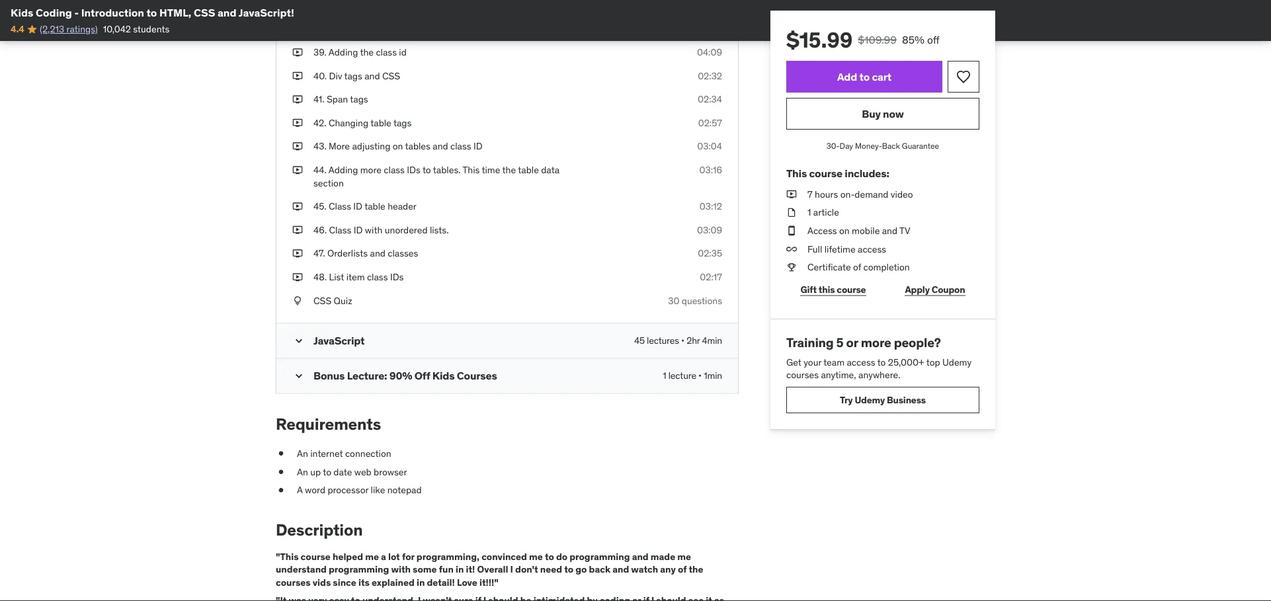 Task type: vqa. For each thing, say whether or not it's contained in the screenshot.
classes at the top
yes



Task type: describe. For each thing, give the bounding box(es) containing it.
add to cart button
[[786, 61, 942, 93]]

data
[[541, 164, 560, 176]]

orderlists
[[327, 247, 368, 259]]

try udemy business link
[[786, 387, 980, 413]]

udemy inside training 5 or more people? get your team access to 25,000+ top udemy courses anytime, anywhere.
[[943, 356, 972, 368]]

xsmall image left 'css quiz'
[[292, 294, 303, 307]]

and left 'javascript!'
[[218, 6, 237, 19]]

changing
[[329, 117, 368, 129]]

internet
[[310, 448, 343, 459]]

certificate of completion
[[808, 261, 910, 273]]

udemy inside the try udemy business link
[[855, 394, 885, 406]]

table inside 44. adding more class ids to tables. this time the table data section
[[518, 164, 539, 176]]

classes
[[388, 247, 418, 259]]

explained
[[372, 576, 415, 588]]

students
[[133, 23, 170, 35]]

xsmall image left 45.
[[292, 200, 303, 213]]

1 horizontal spatial this
[[786, 167, 807, 180]]

xsmall image left 40.
[[292, 69, 303, 82]]

class for more
[[384, 164, 405, 176]]

and down 46. class id with unordered lists.
[[370, 247, 386, 259]]

anywhere.
[[858, 369, 901, 381]]

41.
[[313, 93, 324, 105]]

0 vertical spatial the
[[360, 46, 374, 58]]

$15.99
[[786, 26, 853, 53]]

any
[[660, 563, 676, 575]]

overall
[[477, 563, 508, 575]]

to left go
[[564, 563, 574, 575]]

since
[[333, 576, 356, 588]]

class up the tables.
[[450, 140, 471, 152]]

1 for 1 article
[[808, 206, 811, 218]]

25,000+
[[888, 356, 924, 368]]

lectures
[[647, 335, 679, 347]]

html,
[[159, 6, 191, 19]]

class for 46.
[[329, 224, 351, 236]]

time
[[482, 164, 500, 176]]

gift this course link
[[786, 276, 880, 303]]

for
[[402, 550, 415, 562]]

44. adding more class ids to tables. this time the table data section
[[313, 164, 560, 189]]

03:09
[[697, 224, 722, 236]]

small image for javascript
[[292, 334, 306, 348]]

add to cart
[[837, 70, 892, 83]]

courses inside training 5 or more people? get your team access to 25,000+ top udemy courses anytime, anywhere.
[[786, 369, 819, 381]]

46.
[[313, 224, 327, 236]]

45.
[[313, 200, 326, 212]]

1 vertical spatial in
[[417, 576, 425, 588]]

1 vertical spatial kids
[[432, 369, 455, 382]]

1 vertical spatial course
[[837, 283, 866, 295]]

fun
[[439, 563, 454, 575]]

date
[[334, 466, 352, 478]]

(2,213
[[40, 23, 64, 35]]

90%
[[389, 369, 412, 382]]

coupon
[[932, 283, 965, 295]]

44.
[[313, 164, 327, 176]]

full
[[808, 243, 822, 255]]

adding for 44.
[[329, 164, 358, 176]]

45 lectures • 2hr 4min
[[634, 335, 722, 347]]

coding
[[36, 6, 72, 19]]

47. orderlists and classes
[[313, 247, 418, 259]]

requirements
[[276, 414, 381, 434]]

this
[[819, 283, 835, 295]]

xsmall image left 42.
[[292, 116, 303, 129]]

0 vertical spatial table
[[371, 117, 391, 129]]

an internet connection
[[297, 448, 391, 459]]

tags for span
[[350, 93, 368, 105]]

30 questions
[[668, 295, 722, 306]]

class for item
[[367, 271, 388, 283]]

this course includes:
[[786, 167, 889, 180]]

now
[[883, 107, 904, 120]]

apply coupon button
[[891, 276, 980, 303]]

0 vertical spatial in
[[456, 563, 464, 575]]

40.
[[313, 70, 327, 82]]

43. more adjusting on tables and class id
[[313, 140, 483, 152]]

0 vertical spatial css
[[194, 6, 215, 19]]

xsmall image left certificate
[[786, 261, 797, 274]]

like
[[371, 484, 385, 496]]

word
[[305, 484, 325, 496]]

0 horizontal spatial on
[[393, 140, 403, 152]]

access
[[808, 225, 837, 237]]

try udemy business
[[840, 394, 926, 406]]

02:34
[[698, 93, 722, 105]]

class for the
[[376, 46, 397, 58]]

a
[[297, 484, 303, 496]]

lifetime
[[825, 243, 856, 255]]

42.
[[313, 117, 326, 129]]

javascript!
[[239, 6, 294, 19]]

0 horizontal spatial kids
[[11, 6, 33, 19]]

certificate
[[808, 261, 851, 273]]

and inside ""this course helped me a lot for programming, convinced me to do programming and made me understand programming with some fun in it! overall i don't need to go back and watch any of the courses vids since its explained in detail! love it!!!""
[[613, 563, 629, 575]]

xsmall image left 39.
[[292, 46, 303, 59]]

• for javascript
[[681, 335, 685, 347]]

helped
[[333, 550, 363, 562]]

1 lecture • 1min
[[663, 370, 722, 382]]

mobile
[[852, 225, 880, 237]]

0 vertical spatial access
[[858, 243, 886, 255]]

apply coupon
[[905, 283, 965, 295]]

small image for bonus lecture: 90% off kids courses
[[292, 369, 306, 383]]

on-
[[840, 188, 855, 200]]

02:32
[[698, 70, 722, 82]]

section
[[313, 177, 344, 189]]

2 vertical spatial tags
[[393, 117, 412, 129]]

and down 39. adding the class id
[[365, 70, 380, 82]]

team
[[824, 356, 845, 368]]

id for header
[[353, 200, 362, 212]]

xsmall image left internet
[[276, 447, 286, 460]]

includes:
[[845, 167, 889, 180]]

adjusting
[[352, 140, 390, 152]]

xsmall image left the 1 article
[[786, 206, 797, 219]]

get
[[786, 356, 802, 368]]

to inside 44. adding more class ids to tables. this time the table data section
[[423, 164, 431, 176]]



Task type: locate. For each thing, give the bounding box(es) containing it.
1 horizontal spatial more
[[861, 335, 891, 351]]

tags up 43. more adjusting on tables and class id
[[393, 117, 412, 129]]

do
[[556, 550, 568, 562]]

some
[[413, 563, 437, 575]]

class right item
[[367, 271, 388, 283]]

1 horizontal spatial in
[[456, 563, 464, 575]]

2 class from the top
[[329, 224, 351, 236]]

1 class from the top
[[329, 200, 351, 212]]

2 me from the left
[[529, 550, 543, 562]]

of down full lifetime access
[[853, 261, 861, 273]]

1 vertical spatial udemy
[[855, 394, 885, 406]]

1 horizontal spatial 1
[[808, 206, 811, 218]]

of inside ""this course helped me a lot for programming, convinced me to do programming and made me understand programming with some fun in it! overall i don't need to go back and watch any of the courses vids since its explained in detail! love it!!!""
[[678, 563, 687, 575]]

course inside ""this course helped me a lot for programming, convinced me to do programming and made me understand programming with some fun in it! overall i don't need to go back and watch any of the courses vids since its explained in detail! love it!!!""
[[301, 550, 331, 562]]

ratings)
[[67, 23, 98, 35]]

table up 46. class id with unordered lists.
[[365, 200, 385, 212]]

0 vertical spatial small image
[[292, 334, 306, 348]]

tags for div
[[344, 70, 362, 82]]

off
[[927, 33, 940, 46]]

0 horizontal spatial •
[[681, 335, 685, 347]]

1 vertical spatial the
[[502, 164, 516, 176]]

1 horizontal spatial •
[[698, 370, 702, 382]]

cart
[[872, 70, 892, 83]]

1 horizontal spatial with
[[391, 563, 411, 575]]

try
[[840, 394, 853, 406]]

an for an up to date web browser
[[297, 466, 308, 478]]

vids
[[313, 576, 331, 588]]

class
[[329, 200, 351, 212], [329, 224, 351, 236]]

1 vertical spatial small image
[[292, 369, 306, 383]]

more
[[360, 164, 382, 176], [861, 335, 891, 351]]

1 horizontal spatial me
[[529, 550, 543, 562]]

1 vertical spatial more
[[861, 335, 891, 351]]

1 vertical spatial id
[[353, 200, 362, 212]]

1 vertical spatial access
[[847, 356, 875, 368]]

0 horizontal spatial with
[[365, 224, 383, 236]]

tables
[[405, 140, 430, 152]]

courses
[[457, 369, 497, 382]]

1 article
[[808, 206, 839, 218]]

0 horizontal spatial 1
[[663, 370, 666, 382]]

id up 46. class id with unordered lists.
[[353, 200, 362, 212]]

id down '45. class id table header'
[[354, 224, 363, 236]]

ids down classes
[[390, 271, 404, 283]]

need
[[540, 563, 562, 575]]

7 hours on-demand video
[[808, 188, 913, 200]]

description
[[276, 520, 363, 540]]

day
[[840, 141, 853, 151]]

div
[[329, 70, 342, 82]]

02:35
[[698, 247, 722, 259]]

2 horizontal spatial css
[[382, 70, 400, 82]]

class right 45.
[[329, 200, 351, 212]]

more inside training 5 or more people? get your team access to 25,000+ top udemy courses anytime, anywhere.
[[861, 335, 891, 351]]

completion
[[864, 261, 910, 273]]

1 vertical spatial adding
[[329, 164, 358, 176]]

xsmall image
[[292, 46, 303, 59], [292, 69, 303, 82], [292, 116, 303, 129], [292, 164, 303, 177], [292, 200, 303, 213], [786, 206, 797, 219], [786, 261, 797, 274], [292, 294, 303, 307], [276, 447, 286, 460], [276, 466, 286, 478]]

access down mobile
[[858, 243, 886, 255]]

0 vertical spatial courses
[[786, 369, 819, 381]]

wishlist image
[[956, 69, 972, 85]]

on
[[393, 140, 403, 152], [839, 225, 850, 237]]

1 vertical spatial an
[[297, 466, 308, 478]]

class right 46. at the top left of the page
[[329, 224, 351, 236]]

courses
[[786, 369, 819, 381], [276, 576, 311, 588]]

adding inside 44. adding more class ids to tables. this time the table data section
[[329, 164, 358, 176]]

the inside 44. adding more class ids to tables. this time the table data section
[[502, 164, 516, 176]]

85%
[[902, 33, 925, 46]]

2 vertical spatial the
[[689, 563, 703, 575]]

css right html,
[[194, 6, 215, 19]]

0 horizontal spatial of
[[678, 563, 687, 575]]

2 vertical spatial css
[[313, 295, 332, 306]]

back
[[882, 141, 900, 151]]

back
[[589, 563, 611, 575]]

class
[[376, 46, 397, 58], [450, 140, 471, 152], [384, 164, 405, 176], [367, 271, 388, 283]]

0 vertical spatial class
[[329, 200, 351, 212]]

udemy
[[943, 356, 972, 368], [855, 394, 885, 406]]

list
[[329, 271, 344, 283]]

article
[[813, 206, 839, 218]]

it!!!"
[[479, 576, 499, 588]]

1 horizontal spatial the
[[502, 164, 516, 176]]

course down certificate of completion
[[837, 283, 866, 295]]

item
[[346, 271, 365, 283]]

2 vertical spatial id
[[354, 224, 363, 236]]

tags right span on the left top of page
[[350, 93, 368, 105]]

1 vertical spatial on
[[839, 225, 850, 237]]

0 horizontal spatial courses
[[276, 576, 311, 588]]

your
[[804, 356, 822, 368]]

1 for 1 lecture • 1min
[[663, 370, 666, 382]]

and left tv
[[882, 225, 898, 237]]

an left up
[[297, 466, 308, 478]]

2 vertical spatial table
[[365, 200, 385, 212]]

1 horizontal spatial udemy
[[943, 356, 972, 368]]

lecture
[[668, 370, 696, 382]]

more down adjusting at the top left of the page
[[360, 164, 382, 176]]

adding up the section
[[329, 164, 358, 176]]

1 horizontal spatial kids
[[432, 369, 455, 382]]

browser
[[374, 466, 407, 478]]

kids up 4.4
[[11, 6, 33, 19]]

ids inside 44. adding more class ids to tables. this time the table data section
[[407, 164, 421, 176]]

buy
[[862, 107, 881, 120]]

tv
[[900, 225, 910, 237]]

class for 45.
[[329, 200, 351, 212]]

2 adding from the top
[[329, 164, 358, 176]]

adding right 39.
[[329, 46, 358, 58]]

adding for 39.
[[329, 46, 358, 58]]

small image
[[292, 334, 306, 348], [292, 369, 306, 383]]

0 vertical spatial course
[[809, 167, 843, 180]]

course
[[809, 167, 843, 180], [837, 283, 866, 295], [301, 550, 331, 562]]

anytime,
[[821, 369, 856, 381]]

courses down understand
[[276, 576, 311, 588]]

1 horizontal spatial ids
[[407, 164, 421, 176]]

go
[[576, 563, 587, 575]]

0 vertical spatial an
[[297, 448, 308, 459]]

1 vertical spatial class
[[329, 224, 351, 236]]

0 horizontal spatial more
[[360, 164, 382, 176]]

tables.
[[433, 164, 461, 176]]

1 vertical spatial table
[[518, 164, 539, 176]]

more
[[329, 140, 350, 152]]

me up don't
[[529, 550, 543, 562]]

0 vertical spatial with
[[365, 224, 383, 236]]

access
[[858, 243, 886, 255], [847, 356, 875, 368]]

header
[[388, 200, 417, 212]]

more inside 44. adding more class ids to tables. this time the table data section
[[360, 164, 382, 176]]

1 vertical spatial tags
[[350, 93, 368, 105]]

guarantee
[[902, 141, 939, 151]]

1 vertical spatial •
[[698, 370, 702, 382]]

1 left article
[[808, 206, 811, 218]]

0 vertical spatial ids
[[407, 164, 421, 176]]

• left "2hr"
[[681, 335, 685, 347]]

of right any on the bottom right of the page
[[678, 563, 687, 575]]

45
[[634, 335, 645, 347]]

course up hours
[[809, 167, 843, 180]]

demand
[[855, 188, 889, 200]]

a word processor like notepad
[[297, 484, 422, 496]]

2 vertical spatial course
[[301, 550, 331, 562]]

ids down tables
[[407, 164, 421, 176]]

add
[[837, 70, 857, 83]]

1 adding from the top
[[329, 46, 358, 58]]

on left tables
[[393, 140, 403, 152]]

class down 43. more adjusting on tables and class id
[[384, 164, 405, 176]]

1
[[808, 206, 811, 218], [663, 370, 666, 382]]

don't
[[515, 563, 538, 575]]

top
[[926, 356, 940, 368]]

10,042
[[103, 23, 131, 35]]

ids for more
[[407, 164, 421, 176]]

1 vertical spatial courses
[[276, 576, 311, 588]]

0 horizontal spatial in
[[417, 576, 425, 588]]

to left do
[[545, 550, 554, 562]]

to left the tables.
[[423, 164, 431, 176]]

table left the data
[[518, 164, 539, 176]]

lot
[[388, 550, 400, 562]]

42. changing table tags
[[313, 117, 412, 129]]

• left 1min
[[698, 370, 702, 382]]

1 horizontal spatial courses
[[786, 369, 819, 381]]

the right any on the bottom right of the page
[[689, 563, 703, 575]]

2 small image from the top
[[292, 369, 306, 383]]

off
[[415, 369, 430, 382]]

table up adjusting at the top left of the page
[[371, 117, 391, 129]]

10,042 students
[[103, 23, 170, 35]]

lecture:
[[347, 369, 387, 382]]

id up time
[[474, 140, 483, 152]]

me left a on the bottom of the page
[[365, 550, 379, 562]]

-
[[74, 6, 79, 19]]

courses down get
[[786, 369, 819, 381]]

0 vertical spatial of
[[853, 261, 861, 273]]

id
[[399, 46, 407, 58]]

on up full lifetime access
[[839, 225, 850, 237]]

udemy right try
[[855, 394, 885, 406]]

course up understand
[[301, 550, 331, 562]]

video
[[891, 188, 913, 200]]

made
[[651, 550, 675, 562]]

to right up
[[323, 466, 331, 478]]

0 vertical spatial udemy
[[943, 356, 972, 368]]

1 left lecture
[[663, 370, 666, 382]]

this
[[463, 164, 480, 176], [786, 167, 807, 180]]

and down programming and
[[613, 563, 629, 575]]

ids for item
[[390, 271, 404, 283]]

0 horizontal spatial css
[[194, 6, 215, 19]]

30-
[[827, 141, 840, 151]]

03:16
[[699, 164, 722, 176]]

to up students
[[146, 6, 157, 19]]

xsmall image left the 44.
[[292, 164, 303, 177]]

(2,213 ratings)
[[40, 23, 98, 35]]

1 me from the left
[[365, 550, 379, 562]]

id for unordered
[[354, 224, 363, 236]]

and right tables
[[433, 140, 448, 152]]

css down id
[[382, 70, 400, 82]]

access down the or
[[847, 356, 875, 368]]

with inside ""this course helped me a lot for programming, convinced me to do programming and made me understand programming with some fun in it! overall i don't need to go back and watch any of the courses vids since its explained in detail! love it!!!""
[[391, 563, 411, 575]]

1 horizontal spatial css
[[313, 295, 332, 306]]

me right made
[[677, 550, 691, 562]]

0 vertical spatial on
[[393, 140, 403, 152]]

1 vertical spatial 1
[[663, 370, 666, 382]]

the inside ""this course helped me a lot for programming, convinced me to do programming and made me understand programming with some fun in it! overall i don't need to go back and watch any of the courses vids since its explained in detail! love it!!!""
[[689, 563, 703, 575]]

1 vertical spatial ids
[[390, 271, 404, 283]]

an for an internet connection
[[297, 448, 308, 459]]

to inside training 5 or more people? get your team access to 25,000+ top udemy courses anytime, anywhere.
[[877, 356, 886, 368]]

39.
[[313, 46, 327, 58]]

xsmall image left up
[[276, 466, 286, 478]]

more right the or
[[861, 335, 891, 351]]

people?
[[894, 335, 941, 351]]

0 horizontal spatial the
[[360, 46, 374, 58]]

with
[[365, 224, 383, 236], [391, 563, 411, 575]]

courses inside ""this course helped me a lot for programming, convinced me to do programming and made me understand programming with some fun in it! overall i don't need to go back and watch any of the courses vids since its explained in detail! love it!!!""
[[276, 576, 311, 588]]

0 vertical spatial more
[[360, 164, 382, 176]]

1 horizontal spatial on
[[839, 225, 850, 237]]

2 an from the top
[[297, 466, 308, 478]]

0 vertical spatial kids
[[11, 6, 33, 19]]

to left cart on the top
[[859, 70, 870, 83]]

1 horizontal spatial of
[[853, 261, 861, 273]]

$15.99 $109.99 85% off
[[786, 26, 940, 53]]

2 horizontal spatial the
[[689, 563, 703, 575]]

the right time
[[502, 164, 516, 176]]

javascript
[[313, 334, 365, 347]]

udemy right top
[[943, 356, 972, 368]]

css left quiz
[[313, 295, 332, 306]]

class left id
[[376, 46, 397, 58]]

0 vertical spatial adding
[[329, 46, 358, 58]]

buy now button
[[786, 98, 980, 130]]

small image left bonus
[[292, 369, 306, 383]]

48.
[[313, 271, 327, 283]]

the up 40. div tags and css
[[360, 46, 374, 58]]

0 vertical spatial tags
[[344, 70, 362, 82]]

0 horizontal spatial me
[[365, 550, 379, 562]]

with down 'lot'
[[391, 563, 411, 575]]

its
[[358, 576, 370, 588]]

02:57
[[698, 117, 722, 129]]

to up anywhere.
[[877, 356, 886, 368]]

1 vertical spatial of
[[678, 563, 687, 575]]

kids right off
[[432, 369, 455, 382]]

0 vertical spatial id
[[474, 140, 483, 152]]

course for this course includes:
[[809, 167, 843, 180]]

a
[[381, 550, 386, 562]]

small image left javascript
[[292, 334, 306, 348]]

0 horizontal spatial ids
[[390, 271, 404, 283]]

class inside 44. adding more class ids to tables. this time the table data section
[[384, 164, 405, 176]]

in left it!
[[456, 563, 464, 575]]

in down some
[[417, 576, 425, 588]]

7
[[808, 188, 813, 200]]

1 small image from the top
[[292, 334, 306, 348]]

0 horizontal spatial this
[[463, 164, 480, 176]]

with up 47. orderlists and classes in the top left of the page
[[365, 224, 383, 236]]

40. div tags and css
[[313, 70, 400, 82]]

this inside 44. adding more class ids to tables. this time the table data section
[[463, 164, 480, 176]]

tags right div
[[344, 70, 362, 82]]

0 vertical spatial 1
[[808, 206, 811, 218]]

lists.
[[430, 224, 449, 236]]

training 5 or more people? get your team access to 25,000+ top udemy courses anytime, anywhere.
[[786, 335, 972, 381]]

0 vertical spatial •
[[681, 335, 685, 347]]

an
[[297, 448, 308, 459], [297, 466, 308, 478]]

2 horizontal spatial me
[[677, 550, 691, 562]]

1 vertical spatial css
[[382, 70, 400, 82]]

0 horizontal spatial udemy
[[855, 394, 885, 406]]

course for "this course helped me a lot for programming, convinced me to do programming and made me understand programming with some fun in it! overall i don't need to go back and watch any of the courses vids since its explained in detail! love it!!!"
[[301, 550, 331, 562]]

xsmall image
[[292, 0, 303, 12], [292, 93, 303, 106], [292, 140, 303, 153], [786, 188, 797, 201], [292, 224, 303, 237], [786, 224, 797, 237], [786, 243, 797, 256], [292, 247, 303, 260], [292, 271, 303, 284], [276, 484, 286, 497]]

3 me from the left
[[677, 550, 691, 562]]

and
[[218, 6, 237, 19], [365, 70, 380, 82], [433, 140, 448, 152], [882, 225, 898, 237], [370, 247, 386, 259], [613, 563, 629, 575]]

understand
[[276, 563, 327, 575]]

1 vertical spatial with
[[391, 563, 411, 575]]

04:09
[[697, 46, 722, 58]]

to inside the add to cart button
[[859, 70, 870, 83]]

the
[[360, 46, 374, 58], [502, 164, 516, 176], [689, 563, 703, 575]]

• for bonus lecture: 90% off kids courses
[[698, 370, 702, 382]]

an left internet
[[297, 448, 308, 459]]

money-
[[855, 141, 882, 151]]

1 an from the top
[[297, 448, 308, 459]]

access inside training 5 or more people? get your team access to 25,000+ top udemy courses anytime, anywhere.
[[847, 356, 875, 368]]



